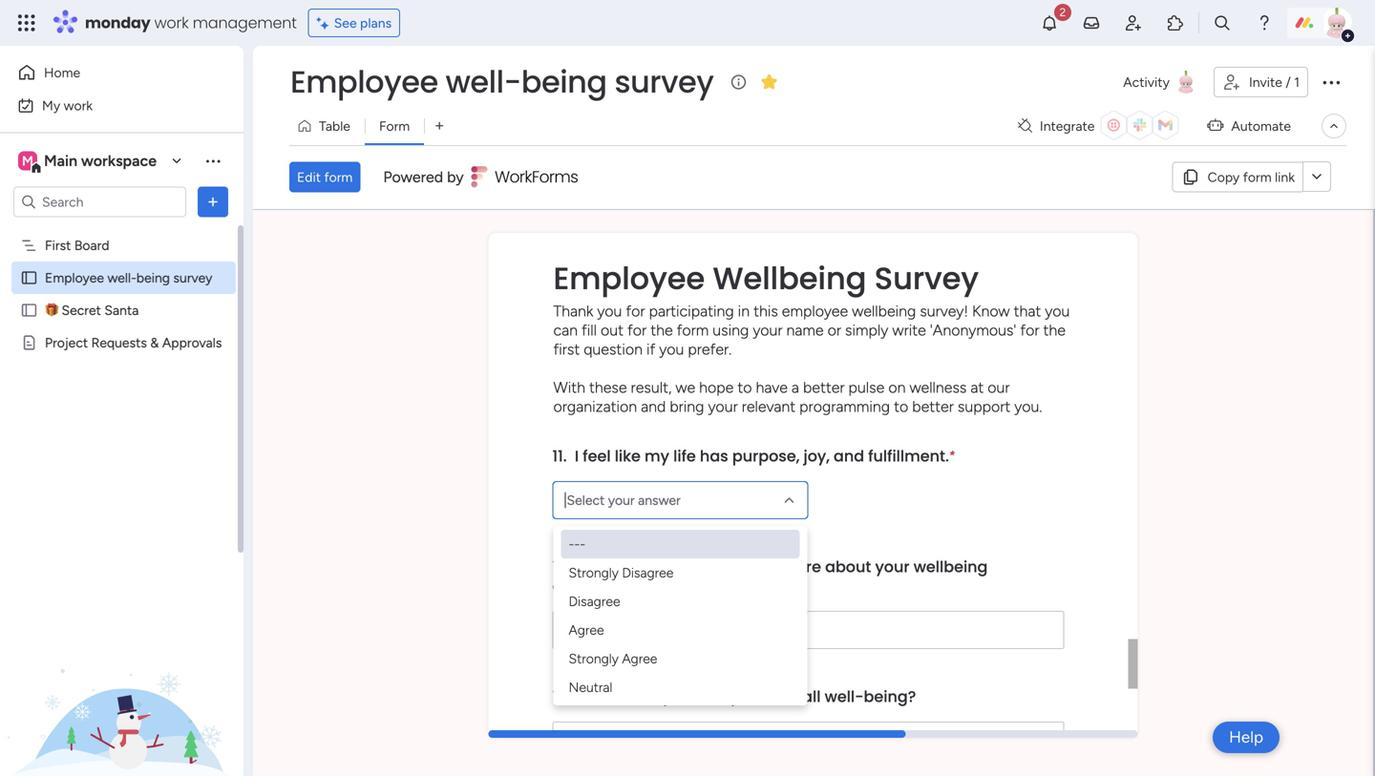 Task type: locate. For each thing, give the bounding box(es) containing it.
2 horizontal spatial form
[[1243, 169, 1272, 185]]

have
[[756, 379, 788, 397]]

ruby anderson image
[[1322, 8, 1353, 38]]

strongly disagree
[[569, 565, 674, 581]]

this
[[754, 302, 778, 320]]

the right 'anonymous'
[[1044, 321, 1066, 339]]

dapulse integrations image
[[1018, 119, 1033, 133]]

main workspace
[[44, 152, 157, 170]]

2 strongly from the top
[[569, 651, 619, 667]]

search everything image
[[1213, 13, 1232, 32]]

2 horizontal spatial employee
[[554, 257, 705, 300]]

that
[[1014, 302, 1041, 320]]

progress bar inside form 'form'
[[489, 731, 906, 738]]

out
[[601, 321, 624, 339]]

13.
[[553, 686, 571, 708]]

1 horizontal spatial and
[[834, 445, 865, 467]]

copy
[[1208, 169, 1240, 185]]

work inside button
[[64, 97, 93, 114]]

copy form link
[[1208, 169, 1295, 185]]

2 vertical spatial to
[[758, 556, 774, 578]]

1 horizontal spatial survey
[[615, 61, 714, 103]]

for up 'question' at the left top of page
[[626, 302, 645, 320]]

progress bar
[[489, 731, 906, 738]]

options image
[[1320, 71, 1343, 94]]

result,
[[631, 379, 672, 397]]

1 vertical spatial disagree
[[569, 593, 620, 610]]

copy form link button
[[1173, 162, 1303, 192]]

strongly for strongly agree
[[569, 651, 619, 667]]

rate
[[695, 686, 726, 708]]

1 vertical spatial wellbeing
[[914, 556, 988, 578]]

first
[[45, 237, 71, 254]]

better down the wellness
[[912, 398, 954, 416]]

strongly down the ---
[[569, 565, 619, 581]]

to left share
[[758, 556, 774, 578]]

0 horizontal spatial being
[[136, 270, 170, 286]]

list box
[[0, 225, 244, 617]]

powered by
[[383, 168, 464, 186]]

a
[[792, 379, 799, 397]]

life
[[674, 445, 696, 467]]

1 vertical spatial being
[[136, 270, 170, 286]]

1 horizontal spatial like
[[728, 556, 754, 578]]

or
[[828, 321, 842, 339]]

0 vertical spatial strongly
[[569, 565, 619, 581]]

to down the on
[[894, 398, 909, 416]]

your right the select
[[608, 492, 635, 508]]

0 horizontal spatial like
[[615, 445, 641, 467]]

0 horizontal spatial at
[[641, 575, 657, 597]]

your
[[753, 321, 783, 339], [708, 398, 738, 416], [608, 492, 635, 508], [875, 556, 910, 578], [730, 686, 765, 708]]

to inside 12. anything else you'd like to share about your wellbeing experience at work?
[[758, 556, 774, 578]]

0 horizontal spatial employee
[[45, 270, 104, 286]]

and down the result,
[[641, 398, 666, 416]]

12. Anything else you'd like to share about your wellbeing experience at work? field
[[553, 611, 1065, 649]]

at up support
[[971, 379, 984, 397]]

1 vertical spatial to
[[894, 398, 909, 416]]

1 horizontal spatial the
[[1044, 321, 1066, 339]]

1 vertical spatial like
[[728, 556, 754, 578]]

0 horizontal spatial to
[[738, 379, 752, 397]]

work right the my
[[64, 97, 93, 114]]

0 vertical spatial like
[[615, 445, 641, 467]]

1 horizontal spatial work
[[154, 12, 189, 33]]

0 vertical spatial survey
[[615, 61, 714, 103]]

my
[[645, 445, 670, 467]]

help
[[1230, 728, 1264, 747]]

organization
[[554, 398, 637, 416]]

form left link
[[1243, 169, 1272, 185]]

anything
[[574, 556, 644, 578]]

first
[[554, 340, 580, 358]]

wellbeing inside thank you for participating in this employee wellbeing survey! know that you can fill out for the form using your name or simply write 'anonymous' for the first question if you prefer.
[[852, 302, 916, 320]]

0 vertical spatial well-
[[446, 61, 521, 103]]

if
[[647, 340, 656, 358]]

2 vertical spatial well-
[[825, 686, 864, 708]]

like inside 12. anything else you'd like to share about your wellbeing experience at work?
[[728, 556, 754, 578]]

1 vertical spatial and
[[834, 445, 865, 467]]

0 vertical spatial and
[[641, 398, 666, 416]]

1 vertical spatial well-
[[107, 270, 136, 286]]

your right about
[[875, 556, 910, 578]]

for
[[626, 302, 645, 320], [628, 321, 647, 339], [1020, 321, 1040, 339]]

agree up strongly agree
[[569, 622, 604, 638]]

form down participating
[[677, 321, 709, 339]]

employee inside list box
[[45, 270, 104, 286]]

activity
[[1124, 74, 1170, 90]]

my work button
[[11, 90, 205, 121]]

1 vertical spatial work
[[64, 97, 93, 114]]

your down "hope"
[[708, 398, 738, 416]]

requests
[[91, 335, 147, 351]]

monday
[[85, 12, 151, 33]]

0 horizontal spatial the
[[651, 321, 673, 339]]

and right joy,
[[834, 445, 865, 467]]

&
[[150, 335, 159, 351]]

agree up would
[[622, 651, 658, 667]]

employee down 'first board'
[[45, 270, 104, 286]]

fulfillment.
[[869, 445, 949, 467]]

0 vertical spatial to
[[738, 379, 752, 397]]

list box containing first board
[[0, 225, 244, 617]]

apps image
[[1166, 13, 1185, 32]]

1 horizontal spatial employee
[[290, 61, 438, 103]]

your right the rate
[[730, 686, 765, 708]]

0 vertical spatial wellbeing
[[852, 302, 916, 320]]

name
[[787, 321, 824, 339]]

like left my
[[615, 445, 641, 467]]

the
[[651, 321, 673, 339], [1044, 321, 1066, 339]]

you right "if"
[[659, 340, 684, 358]]

1 the from the left
[[651, 321, 673, 339]]

form inside button
[[1243, 169, 1272, 185]]

wellbeing
[[852, 302, 916, 320], [914, 556, 988, 578]]

form
[[1243, 169, 1272, 185], [324, 169, 353, 185], [677, 321, 709, 339]]

form inside thank you for participating in this employee wellbeing survey! know that you can fill out for the form using your name or simply write 'anonymous' for the first question if you prefer.
[[677, 321, 709, 339]]

form form
[[253, 210, 1374, 777]]

0 vertical spatial work
[[154, 12, 189, 33]]

survey up approvals
[[173, 270, 213, 286]]

at inside with these result, we hope to have a better pulse on wellness at our organization and bring your relevant programming to better support you.
[[971, 379, 984, 397]]

employee well-being survey
[[290, 61, 714, 103], [45, 270, 213, 286]]

the up "if"
[[651, 321, 673, 339]]

0 vertical spatial employee well-being survey
[[290, 61, 714, 103]]

workforms logo image
[[472, 162, 579, 192]]

powered
[[383, 168, 443, 186]]

0 vertical spatial better
[[803, 379, 845, 397]]

project
[[45, 335, 88, 351]]

well- inside group
[[825, 686, 864, 708]]

our
[[988, 379, 1010, 397]]

inbox image
[[1082, 13, 1101, 32]]

survey
[[875, 257, 979, 300]]

work right monday
[[154, 12, 189, 33]]

you'd
[[683, 556, 724, 578]]

0 horizontal spatial well-
[[107, 270, 136, 286]]

employee inside form 'form'
[[554, 257, 705, 300]]

survey left show board description icon
[[615, 61, 714, 103]]

to
[[738, 379, 752, 397], [894, 398, 909, 416], [758, 556, 774, 578]]

1 vertical spatial employee well-being survey
[[45, 270, 213, 286]]

0 horizontal spatial work
[[64, 97, 93, 114]]

employee up "out" on the top left of page
[[554, 257, 705, 300]]

1 horizontal spatial better
[[912, 398, 954, 416]]

like right "you'd" at the bottom of page
[[728, 556, 754, 578]]

your down this
[[753, 321, 783, 339]]

form inside button
[[324, 169, 353, 185]]

purpose,
[[733, 445, 800, 467]]

employee well-being survey up add view image
[[290, 61, 714, 103]]

1 strongly from the top
[[569, 565, 619, 581]]

plans
[[360, 15, 392, 31]]

1 horizontal spatial form
[[677, 321, 709, 339]]

1 horizontal spatial to
[[758, 556, 774, 578]]

and inside with these result, we hope to have a better pulse on wellness at our organization and bring your relevant programming to better support you.
[[641, 398, 666, 416]]

your inside group
[[730, 686, 765, 708]]

edit form button
[[289, 162, 360, 192]]

work?
[[661, 575, 706, 597]]

employee up the table
[[290, 61, 438, 103]]

your inside with these result, we hope to have a better pulse on wellness at our organization and bring your relevant programming to better support you.
[[708, 398, 738, 416]]

1 vertical spatial strongly
[[569, 651, 619, 667]]

strongly agree
[[569, 651, 658, 667]]

workspace
[[81, 152, 157, 170]]

1 horizontal spatial at
[[971, 379, 984, 397]]

my
[[42, 97, 60, 114]]

well-
[[446, 61, 521, 103], [107, 270, 136, 286], [825, 686, 864, 708]]

at left work?
[[641, 575, 657, 597]]

like inside group
[[615, 445, 641, 467]]

strongly for strongly disagree
[[569, 565, 619, 581]]

employee
[[290, 61, 438, 103], [554, 257, 705, 300], [45, 270, 104, 286]]

to left have
[[738, 379, 752, 397]]

Employee well-being survey field
[[286, 61, 719, 103]]

integrate
[[1040, 118, 1095, 134]]

form right edit
[[324, 169, 353, 185]]

0 horizontal spatial employee well-being survey
[[45, 270, 213, 286]]

better up programming
[[803, 379, 845, 397]]

invite members image
[[1124, 13, 1143, 32]]

being
[[521, 61, 607, 103], [136, 270, 170, 286]]

*
[[949, 448, 955, 462]]

edit
[[297, 169, 321, 185]]

1 vertical spatial at
[[641, 575, 657, 597]]

0 horizontal spatial and
[[641, 398, 666, 416]]

see plans button
[[308, 9, 400, 37]]

0 vertical spatial agree
[[569, 622, 604, 638]]

lottie animation image
[[0, 584, 244, 777]]

thank you for participating in this employee wellbeing survey! know that you can fill out for the form using your name or simply write 'anonymous' for the first question if you prefer.
[[554, 302, 1070, 358]]

with these result, we hope to have a better pulse on wellness at our organization and bring your relevant programming to better support you.
[[554, 379, 1043, 416]]

0 vertical spatial being
[[521, 61, 607, 103]]

0 horizontal spatial form
[[324, 169, 353, 185]]

-
[[569, 536, 574, 552], [574, 536, 580, 552], [580, 536, 586, 552]]

1 vertical spatial survey
[[173, 270, 213, 286]]

1 horizontal spatial being
[[521, 61, 607, 103]]

strongly up neutral
[[569, 651, 619, 667]]

0 vertical spatial disagree
[[622, 565, 674, 581]]

management
[[193, 12, 297, 33]]

2 horizontal spatial well-
[[825, 686, 864, 708]]

strongly
[[569, 565, 619, 581], [569, 651, 619, 667]]

you left the rate
[[662, 686, 691, 708]]

0 vertical spatial at
[[971, 379, 984, 397]]

1 horizontal spatial agree
[[622, 651, 658, 667]]

employee well-being survey up santa
[[45, 270, 213, 286]]

option
[[0, 228, 244, 232]]

you right that
[[1045, 302, 1070, 320]]

simply
[[845, 321, 889, 339]]

in
[[738, 302, 750, 320]]



Task type: describe. For each thing, give the bounding box(es) containing it.
wellbeing inside 12. anything else you'd like to share about your wellbeing experience at work?
[[914, 556, 988, 578]]

1 horizontal spatial well-
[[446, 61, 521, 103]]

well- inside list box
[[107, 270, 136, 286]]

1 horizontal spatial employee well-being survey
[[290, 61, 714, 103]]

first board
[[45, 237, 109, 254]]

---
[[569, 536, 586, 552]]

/
[[1286, 74, 1291, 90]]

monday work management
[[85, 12, 297, 33]]

0 horizontal spatial agree
[[569, 622, 604, 638]]

1 vertical spatial agree
[[622, 651, 658, 667]]

workspace selection element
[[18, 149, 160, 174]]

main
[[44, 152, 77, 170]]

lottie animation element
[[0, 584, 244, 777]]

add view image
[[436, 119, 444, 133]]

work for my
[[64, 97, 93, 114]]

these
[[589, 379, 627, 397]]

support
[[958, 398, 1011, 416]]

m
[[22, 153, 33, 169]]

you.
[[1015, 398, 1043, 416]]

being inside list box
[[136, 270, 170, 286]]

collapse board header image
[[1327, 118, 1342, 134]]

employee wellbeing survey
[[554, 257, 979, 300]]

work for monday
[[154, 12, 189, 33]]

for down that
[[1020, 321, 1040, 339]]

13. how would you rate your overall well-being?
[[553, 686, 916, 708]]

0 horizontal spatial better
[[803, 379, 845, 397]]

0 horizontal spatial survey
[[173, 270, 213, 286]]

select your answer
[[567, 492, 681, 508]]

about
[[825, 556, 871, 578]]

board
[[74, 237, 109, 254]]

help image
[[1255, 13, 1274, 32]]

santa
[[104, 302, 139, 319]]

table
[[319, 118, 351, 134]]

help button
[[1213, 722, 1280, 754]]

11.
[[553, 445, 567, 467]]

workspace image
[[18, 150, 37, 171]]

your inside 12. anything else you'd like to share about your wellbeing experience at work?
[[875, 556, 910, 578]]

2 - from the left
[[574, 536, 580, 552]]

survey!
[[920, 302, 969, 320]]

home button
[[11, 57, 205, 88]]

12.
[[553, 556, 570, 578]]

13. how would you rate your overall well-being? group
[[553, 672, 1065, 777]]

pulse
[[849, 379, 885, 397]]

question
[[584, 340, 643, 358]]

secret
[[62, 302, 101, 319]]

for up "if"
[[628, 321, 647, 339]]

1 vertical spatial better
[[912, 398, 954, 416]]

overall
[[769, 686, 821, 708]]

invite / 1 button
[[1214, 67, 1309, 97]]

autopilot image
[[1208, 113, 1224, 137]]

feel
[[583, 445, 611, 467]]

options image
[[203, 192, 223, 212]]

and inside group
[[834, 445, 865, 467]]

you up "out" on the top left of page
[[597, 302, 622, 320]]

link
[[1275, 169, 1295, 185]]

automate
[[1232, 118, 1291, 134]]

your inside thank you for participating in this employee wellbeing survey! know that you can fill out for the form using your name or simply write 'anonymous' for the first question if you prefer.
[[753, 321, 783, 339]]

joy,
[[804, 445, 830, 467]]

public board image
[[20, 301, 38, 320]]

fill
[[582, 321, 597, 339]]

form for edit
[[324, 169, 353, 185]]

relevant
[[742, 398, 796, 416]]

answer
[[638, 492, 681, 508]]

share
[[778, 556, 821, 578]]

my work
[[42, 97, 93, 114]]

public board image
[[20, 269, 38, 287]]

else
[[648, 556, 679, 578]]

wellbeing
[[713, 257, 867, 300]]

invite / 1
[[1249, 74, 1300, 90]]

experience
[[553, 575, 637, 597]]

your inside 11.  i feel like my life has purpose, joy, and fulfillment. group
[[608, 492, 635, 508]]

to for about
[[758, 556, 774, 578]]

invite
[[1249, 74, 1283, 90]]

with
[[554, 379, 586, 397]]

🎁
[[45, 302, 58, 319]]

employee
[[782, 302, 848, 320]]

approvals
[[162, 335, 222, 351]]

2 image
[[1055, 1, 1072, 22]]

we
[[676, 379, 696, 397]]

thank
[[554, 302, 594, 320]]

🎁 secret santa
[[45, 302, 139, 319]]

form for copy
[[1243, 169, 1272, 185]]

can
[[554, 321, 578, 339]]

edit form
[[297, 169, 353, 185]]

notifications image
[[1040, 13, 1059, 32]]

2 horizontal spatial to
[[894, 398, 909, 416]]

form
[[379, 118, 410, 134]]

13. How would you rate your overall well-being? field
[[553, 722, 1065, 760]]

activity button
[[1116, 67, 1206, 97]]

2 the from the left
[[1044, 321, 1066, 339]]

how
[[575, 686, 608, 708]]

workspace options image
[[203, 151, 223, 170]]

see plans
[[334, 15, 392, 31]]

would
[[612, 686, 658, 708]]

you inside 13. how would you rate your overall well-being? group
[[662, 686, 691, 708]]

using
[[713, 321, 749, 339]]

11.  i feel like my life has purpose, joy, and fulfillment. *
[[553, 445, 955, 467]]

by
[[447, 168, 464, 186]]

at inside 12. anything else you'd like to share about your wellbeing experience at work?
[[641, 575, 657, 597]]

hope
[[699, 379, 734, 397]]

Search in workspace field
[[40, 191, 160, 213]]

select product image
[[17, 13, 36, 32]]

0 horizontal spatial disagree
[[569, 593, 620, 610]]

to for a
[[738, 379, 752, 397]]

12. anything else you'd like to share about your wellbeing experience at work? group
[[553, 542, 1065, 672]]

show board description image
[[727, 73, 750, 92]]

'anonymous'
[[930, 321, 1017, 339]]

write
[[893, 321, 926, 339]]

programming
[[800, 398, 890, 416]]

11.  i feel like my life has purpose, joy, and fulfillment. group
[[553, 432, 1065, 706]]

wellness
[[910, 379, 967, 397]]

remove from favorites image
[[760, 72, 779, 91]]

3 - from the left
[[580, 536, 586, 552]]

being?
[[864, 686, 916, 708]]

1 horizontal spatial disagree
[[622, 565, 674, 581]]

on
[[889, 379, 906, 397]]

see
[[334, 15, 357, 31]]

1 - from the left
[[569, 536, 574, 552]]



Task type: vqa. For each thing, say whether or not it's contained in the screenshot.
lottie animation ELEMENT
yes



